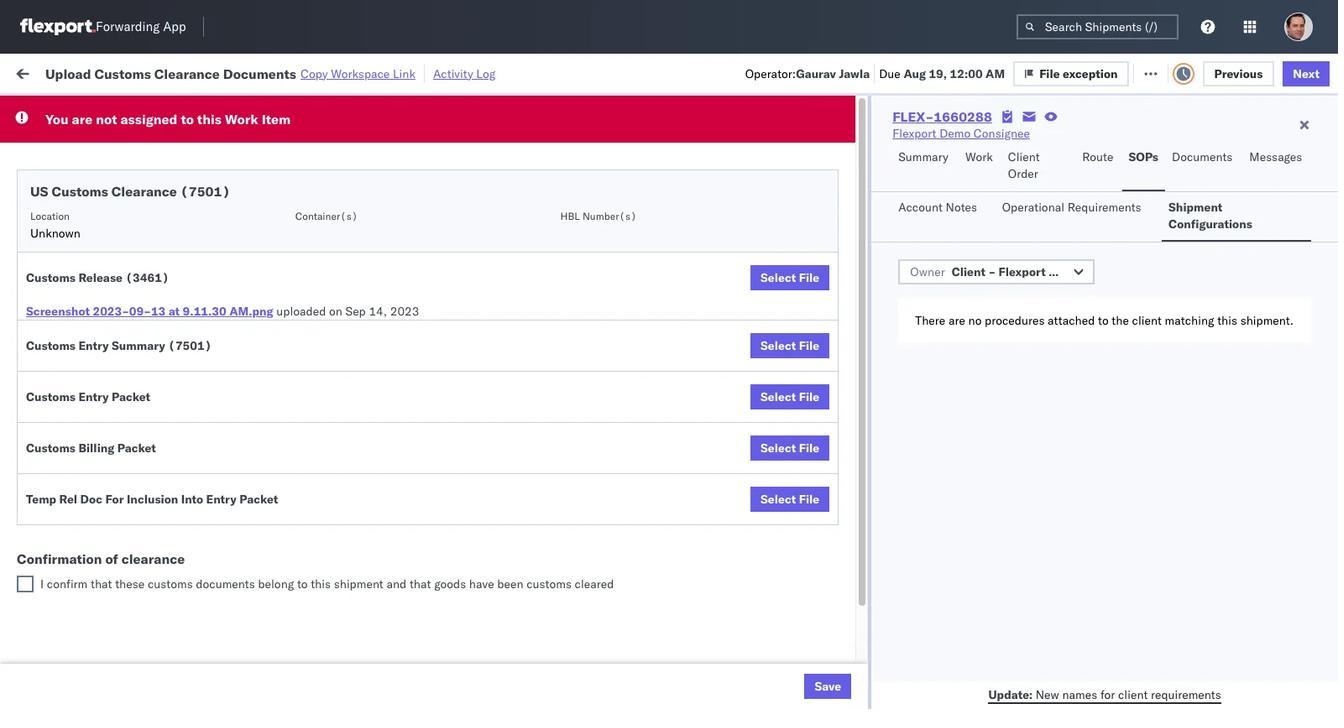 Task type: vqa. For each thing, say whether or not it's contained in the screenshot.
4:00 PM PST, DEC 23, 2022
yes



Task type: describe. For each thing, give the bounding box(es) containing it.
9.11.30
[[183, 304, 226, 319]]

9 resize handle column header from the left
[[1295, 130, 1316, 709]]

2 hlxu6269489, from the top
[[1124, 205, 1209, 220]]

hbl number(s)
[[560, 210, 637, 222]]

2 vertical spatial packet
[[239, 492, 278, 507]]

import work
[[143, 65, 213, 80]]

5 11:59 from the top
[[270, 649, 303, 664]]

1 11:59 pm pdt, nov 4, 2022 from the top
[[270, 168, 424, 183]]

work inside the import work button
[[183, 65, 213, 80]]

flex- up flex id
[[893, 108, 934, 125]]

customs up customs billing packet
[[26, 390, 76, 405]]

2 4, from the top
[[382, 205, 392, 220]]

us customs clearance (7501)
[[30, 183, 230, 200]]

owner
[[910, 264, 945, 280]]

vandelay west
[[732, 649, 810, 664]]

delivery for 6:00
[[85, 500, 128, 515]]

fcl for schedule delivery appointment link related to 1st 'schedule delivery appointment' button
[[551, 168, 573, 183]]

3 schedule delivery appointment button from the top
[[39, 425, 206, 444]]

customs left billing
[[26, 441, 76, 456]]

save button
[[805, 674, 851, 699]]

progress
[[263, 104, 305, 116]]

3 1846748 from the top
[[963, 242, 1014, 257]]

select file button for customs release (3461)
[[750, 265, 830, 290]]

2 ceau7522281, hlxu6269489, hlxu8034992 from the top
[[1034, 205, 1295, 220]]

select file for customs entry packet
[[761, 390, 819, 405]]

work
[[48, 61, 91, 84]]

file for customs entry packet
[[799, 390, 819, 405]]

24, for 2022
[[374, 501, 393, 516]]

los for third schedule pickup from los angeles, ca "link" from the top of the page
[[158, 307, 177, 322]]

2 schedule pickup from los angeles, ca link from the top
[[39, 232, 238, 266]]

entry for summary
[[78, 338, 109, 353]]

customs up :
[[94, 65, 151, 82]]

(3461)
[[125, 270, 169, 285]]

resize handle column header for deadline
[[426, 130, 447, 709]]

3 11:59 from the top
[[270, 242, 303, 257]]

are for there
[[949, 313, 965, 328]]

mode button
[[505, 133, 598, 150]]

ca for 3rd schedule pickup from los angeles, ca "link" from the bottom of the page
[[39, 398, 55, 413]]

2 ceau7522281, from the top
[[1034, 205, 1120, 220]]

log
[[476, 66, 496, 81]]

resize handle column header for container numbers
[[1115, 130, 1135, 709]]

messages button
[[1243, 142, 1311, 191]]

3 schedule pickup from los angeles, ca from the top
[[39, 307, 226, 339]]

resize handle column header for consignee
[[871, 130, 892, 709]]

2 that from the left
[[410, 577, 431, 592]]

configurations
[[1169, 217, 1252, 232]]

flex
[[900, 137, 919, 149]]

confirm delivery button
[[39, 499, 128, 518]]

from down workitem "button"
[[131, 196, 155, 211]]

fcl for third schedule pickup from los angeles, ca "link" from the top of the page
[[551, 316, 573, 331]]

7 schedule from the top
[[39, 426, 88, 441]]

ceau7522281, hlxu6269489, hlxu8034992 for second schedule pickup from los angeles, ca "link" from the top of the page
[[1034, 242, 1295, 257]]

summary inside button
[[898, 149, 948, 165]]

nov for second schedule pickup from los angeles, ca "link" from the top of the page
[[357, 242, 379, 257]]

flex- left no
[[927, 316, 963, 331]]

2 vertical spatial entry
[[206, 492, 236, 507]]

los for second schedule pickup from los angeles, ca "link" from the top of the page
[[158, 233, 177, 248]]

hlxu8034992 for third schedule pickup from los angeles, ca "link" from the top of the page
[[1212, 316, 1295, 331]]

route button
[[1076, 142, 1122, 191]]

2 schedule from the top
[[39, 196, 88, 211]]

4 ceau7522281, from the top
[[1034, 279, 1120, 294]]

3 integration from the top
[[732, 685, 790, 701]]

fcl for second schedule pickup from los angeles, ca "link" from the top of the page
[[551, 242, 573, 257]]

confirm pickup from los angeles, ca button
[[39, 454, 238, 489]]

customs release (3461)
[[26, 270, 169, 285]]

1 schedule delivery appointment button from the top
[[39, 167, 206, 185]]

documents
[[196, 577, 255, 592]]

from inside the confirm pickup from los angeles, ca
[[124, 455, 148, 470]]

2 11:59 from the top
[[270, 205, 303, 220]]

1 horizontal spatial flexport
[[999, 264, 1046, 280]]

inclusion
[[127, 492, 178, 507]]

4:00
[[270, 464, 296, 479]]

delivery for 8:30
[[91, 574, 134, 589]]

for for client
[[1100, 687, 1115, 702]]

upload customs clearance documents button
[[39, 343, 238, 378]]

next button
[[1283, 61, 1330, 86]]

hlxu6269489, for schedule delivery appointment link related to 1st 'schedule delivery appointment' button
[[1124, 168, 1209, 183]]

select for customs billing packet
[[761, 441, 796, 456]]

flex id
[[900, 137, 932, 149]]

are for you
[[72, 111, 93, 128]]

0 horizontal spatial summary
[[112, 338, 165, 353]]

1 karl from the top
[[876, 575, 898, 590]]

187 on track
[[387, 65, 455, 80]]

from up clearance
[[131, 528, 155, 544]]

1 test123456 from the top
[[1143, 205, 1214, 220]]

2 schedule delivery appointment button from the top
[[39, 277, 206, 296]]

ca for second schedule pickup from los angeles, ca "link" from the top of the page
[[39, 250, 55, 265]]

2 horizontal spatial to
[[1098, 313, 1109, 328]]

for for work,
[[161, 104, 175, 116]]

4 schedule from the top
[[39, 278, 88, 293]]

0 horizontal spatial this
[[197, 111, 222, 128]]

status
[[92, 104, 122, 116]]

import
[[143, 65, 181, 80]]

have
[[469, 577, 494, 592]]

documents inside "button"
[[1172, 149, 1233, 165]]

23, for 2023
[[370, 575, 388, 590]]

confirm delivery
[[39, 500, 128, 515]]

nov for third schedule pickup from los angeles, ca "link" from the top of the page
[[357, 316, 379, 331]]

operator:
[[745, 66, 796, 81]]

you
[[45, 111, 69, 128]]

number(s)
[[583, 210, 637, 222]]

container
[[1034, 130, 1079, 143]]

1 customs from the left
[[148, 577, 193, 592]]

4 hlxu8034992 from the top
[[1212, 279, 1295, 294]]

select file button for customs entry summary (7501)
[[750, 333, 830, 358]]

19,
[[929, 66, 947, 81]]

order
[[1008, 166, 1038, 181]]

location unknown
[[30, 210, 81, 241]]

select file button for customs entry packet
[[750, 384, 830, 410]]

flex- down summary button
[[927, 205, 963, 220]]

clearance for us customs clearance (7501)
[[112, 183, 177, 200]]

my
[[17, 61, 43, 84]]

3 resize handle column header from the left
[[485, 130, 505, 709]]

1 1846748 from the top
[[963, 168, 1014, 183]]

requirements
[[1068, 200, 1141, 215]]

5 schedule pickup from los angeles, ca link from the top
[[39, 528, 238, 561]]

angeles, for third schedule pickup from los angeles, ca "link" from the top of the page
[[180, 307, 226, 322]]

11 schedule from the top
[[39, 639, 88, 654]]

shipment
[[334, 577, 383, 592]]

flexport. image
[[20, 18, 96, 35]]

1 schedule pickup from los angeles, ca button from the top
[[39, 195, 238, 230]]

2 test123456 from the top
[[1143, 242, 1214, 257]]

1 vertical spatial client
[[1118, 687, 1148, 702]]

4 schedule delivery appointment button from the top
[[39, 573, 206, 591]]

3 schedule from the top
[[39, 233, 88, 248]]

angeles, for second schedule pickup from los angeles, ca "link" from the top of the page
[[180, 233, 226, 248]]

angeles, for 3rd schedule pickup from los angeles, ca "link" from the bottom of the page
[[180, 381, 226, 396]]

angeles, for sixth schedule pickup from los angeles, ca "link" from the bottom
[[180, 196, 226, 211]]

aug
[[904, 66, 926, 81]]

operational
[[1002, 200, 1065, 215]]

temp rel doc for inclusion into entry packet
[[26, 492, 278, 507]]

jan for 23,
[[349, 575, 367, 590]]

gaurav
[[796, 66, 836, 81]]

netherlands
[[39, 619, 104, 634]]

confirm for confirm pickup from los angeles, ca
[[39, 455, 82, 470]]

ca for third schedule pickup from los angeles, ca "link" from the top of the page
[[39, 324, 55, 339]]

hlxu8034992 for second schedule pickup from los angeles, ca "link" from the top of the page
[[1212, 242, 1295, 257]]

workitem
[[18, 137, 62, 149]]

delivery for 11:59
[[91, 167, 134, 183]]

3 schedule pickup from los angeles, ca link from the top
[[39, 306, 238, 340]]

4 schedule pickup from los angeles, ca button from the top
[[39, 380, 238, 415]]

flex- left update:
[[927, 685, 963, 701]]

id
[[921, 137, 932, 149]]

3 integration test account - karl lagerfeld from the top
[[732, 685, 951, 701]]

schedule delivery appointment for schedule delivery appointment link related to 1st 'schedule delivery appointment' button
[[39, 167, 206, 183]]

customs up location
[[52, 183, 108, 200]]

filtered
[[17, 103, 58, 118]]

status : ready for work, blocked, in progress
[[92, 104, 305, 116]]

0 vertical spatial client
[[1132, 313, 1162, 328]]

8,
[[381, 353, 391, 368]]

select for customs entry packet
[[761, 390, 796, 405]]

2023-
[[93, 304, 129, 319]]

for
[[105, 492, 124, 507]]

2023 for 24,
[[399, 649, 428, 664]]

hbl
[[560, 210, 580, 222]]

2 integration from the top
[[732, 612, 790, 627]]

select file for customs release (3461)
[[761, 270, 819, 285]]

blocked,
[[207, 104, 249, 116]]

4 schedule pickup from los angeles, ca from the top
[[39, 381, 226, 413]]

us
[[30, 183, 48, 200]]

uploaded
[[276, 304, 326, 319]]

3 11:59 pm pdt, nov 4, 2022 from the top
[[270, 242, 424, 257]]

schedule delivery appointment for schedule delivery appointment link for second 'schedule delivery appointment' button from the top
[[39, 278, 206, 293]]

(7501) for us customs clearance (7501)
[[180, 183, 230, 200]]

vandelay for vandelay west
[[732, 649, 781, 664]]

in
[[251, 104, 261, 116]]

0 horizontal spatial am
[[299, 501, 318, 516]]

names
[[1062, 687, 1097, 702]]

flex- up there
[[927, 279, 963, 294]]

ocean fcl for schedule delivery appointment link corresponding to 4th 'schedule delivery appointment' button from the top
[[514, 575, 573, 590]]

2 vertical spatial to
[[297, 577, 308, 592]]

temp
[[26, 492, 56, 507]]

9 schedule from the top
[[39, 574, 88, 589]]

09-
[[129, 304, 151, 319]]

0 vertical spatial at
[[334, 65, 345, 80]]

778 at risk
[[309, 65, 367, 80]]

2023 for 23,
[[391, 575, 420, 590]]

track
[[428, 65, 455, 80]]

file for customs entry summary (7501)
[[799, 338, 819, 353]]

2130387
[[963, 685, 1014, 701]]

2 schedule pickup from los angeles, ca from the top
[[39, 233, 226, 265]]

6 schedule from the top
[[39, 381, 88, 396]]

operational requirements
[[1002, 200, 1141, 215]]

pst, for 11:59
[[327, 649, 353, 664]]

2 lagerfeld from the top
[[901, 612, 951, 627]]

1 schedule pickup from los angeles, ca from the top
[[39, 196, 226, 228]]

cleared
[[575, 577, 614, 592]]

4 1846748 from the top
[[963, 279, 1014, 294]]

3 lagerfeld from the top
[[901, 685, 951, 701]]

risk
[[348, 65, 367, 80]]

shipment configurations button
[[1162, 192, 1311, 242]]

ceau7522281, for third schedule pickup from los angeles, ca "link" from the top of the page
[[1034, 316, 1120, 331]]

client name button
[[615, 133, 707, 150]]

from down "upload customs clearance documents" button
[[131, 381, 155, 396]]

shipment configurations
[[1169, 200, 1252, 232]]

snooze
[[455, 137, 488, 149]]

confirm
[[47, 577, 88, 592]]

file for customs release (3461)
[[799, 270, 819, 285]]

actions
[[1275, 137, 1310, 149]]

1 horizontal spatial work
[[225, 111, 258, 128]]

workitem button
[[10, 133, 243, 150]]

4 11:59 pm pdt, nov 4, 2022 from the top
[[270, 316, 424, 331]]

appointment for 3rd 'schedule delivery appointment' button from the top of the page's schedule delivery appointment link
[[137, 426, 206, 441]]

2 fcl from the top
[[551, 205, 573, 220]]

2 hlxu8034992 from the top
[[1212, 205, 1295, 220]]

6 schedule pickup from los angeles, ca from the top
[[39, 639, 226, 671]]

5 flex-1846748 from the top
[[927, 316, 1014, 331]]

2 customs from the left
[[527, 577, 572, 592]]

3 karl from the top
[[876, 685, 898, 701]]

you are not assigned to this work item
[[45, 111, 291, 128]]

previous
[[1214, 66, 1263, 81]]

1 integration from the top
[[732, 575, 790, 590]]

customs down screenshot
[[26, 338, 76, 353]]

client order button
[[1001, 142, 1076, 191]]

attached
[[1048, 313, 1095, 328]]

4 flex-1846748 from the top
[[927, 279, 1014, 294]]

update: new names for client requirements
[[988, 687, 1221, 702]]

flex- up account notes
[[927, 168, 963, 183]]

maeu9408431
[[1143, 685, 1228, 701]]

clearance for upload customs clearance documents copy workspace link
[[154, 65, 220, 82]]

5 schedule pickup from los angeles, ca from the top
[[39, 528, 226, 560]]

1 integration test account - karl lagerfeld from the top
[[732, 575, 951, 590]]

select for customs release (3461)
[[761, 270, 796, 285]]

2 karl from the top
[[876, 612, 898, 627]]

from down 'schedule pickup from rotterdam, netherlands' button
[[131, 639, 155, 654]]

4 schedule pickup from los angeles, ca link from the top
[[39, 380, 238, 413]]

23, for 2022
[[373, 464, 392, 479]]

(7501) for customs entry summary (7501)
[[168, 338, 212, 353]]

2 11:59 pm pdt, nov 4, 2022 from the top
[[270, 205, 424, 220]]

6 schedule pickup from los angeles, ca button from the top
[[39, 638, 238, 674]]

5 schedule pickup from los angeles, ca button from the top
[[39, 528, 238, 563]]

8:30 pm pst, jan 23, 2023
[[270, 575, 420, 590]]

pickup inside the confirm pickup from los angeles, ca
[[85, 455, 121, 470]]

shipment
[[1169, 200, 1223, 215]]

schedule delivery appointment for schedule delivery appointment link corresponding to 4th 'schedule delivery appointment' button from the top
[[39, 574, 206, 589]]

sops button
[[1122, 142, 1165, 191]]



Task type: locate. For each thing, give the bounding box(es) containing it.
ca down us
[[39, 213, 55, 228]]

2 vertical spatial this
[[311, 577, 331, 592]]

1 horizontal spatial at
[[334, 65, 345, 80]]

2 1846748 from the top
[[963, 205, 1014, 220]]

angeles, inside the confirm pickup from los angeles, ca
[[173, 455, 220, 470]]

1 that from the left
[[91, 577, 112, 592]]

los down workitem "button"
[[158, 196, 177, 211]]

2 horizontal spatial documents
[[1172, 149, 1233, 165]]

1 ocean fcl from the top
[[514, 168, 573, 183]]

consignee right 'bookings'
[[810, 538, 866, 553]]

client left name
[[623, 137, 650, 149]]

1 confirm from the top
[[39, 455, 82, 470]]

los for sixth schedule pickup from los angeles, ca "link" from the bottom
[[158, 196, 177, 211]]

upload customs clearance documents link
[[39, 343, 238, 377]]

schedule delivery appointment link up 2023-
[[39, 277, 206, 294]]

demo down 1660288
[[940, 126, 971, 141]]

schedule down the netherlands
[[39, 639, 88, 654]]

dec down 4:00 pm pst, dec 23, 2022
[[349, 501, 371, 516]]

ceau7522281, for second schedule pickup from los angeles, ca "link" from the top of the page
[[1034, 242, 1120, 257]]

notes
[[946, 200, 977, 215]]

Search Work text field
[[773, 60, 956, 85]]

6 fcl from the top
[[551, 464, 573, 479]]

packet
[[112, 390, 150, 405], [117, 441, 156, 456], [239, 492, 278, 507]]

packet down "upload customs clearance documents" button
[[112, 390, 150, 405]]

schedule delivery appointment link down workitem "button"
[[39, 167, 206, 183]]

are left not
[[72, 111, 93, 128]]

778
[[309, 65, 331, 80]]

7 resize handle column header from the left
[[1006, 130, 1026, 709]]

on right 187
[[412, 65, 425, 80]]

pst, down i confirm that these customs documents belong to this shipment and that goods have been customs cleared in the bottom left of the page
[[327, 649, 353, 664]]

the
[[1112, 313, 1129, 328]]

confirm inside the confirm pickup from los angeles, ca
[[39, 455, 82, 470]]

account
[[898, 200, 943, 215], [818, 575, 863, 590], [818, 612, 863, 627], [818, 685, 863, 701]]

3 hlxu8034992 from the top
[[1212, 242, 1295, 257]]

upload for upload customs clearance documents
[[39, 344, 77, 359]]

operator: gaurav jawla
[[745, 66, 870, 81]]

at left risk
[[334, 65, 345, 80]]

1 vertical spatial demo
[[1049, 264, 1081, 280]]

1 vertical spatial summary
[[112, 338, 165, 353]]

this right 8:30
[[311, 577, 331, 592]]

documents up "customs entry packet"
[[39, 361, 99, 376]]

1 vertical spatial dec
[[349, 501, 371, 516]]

from right 2023-
[[131, 307, 155, 322]]

new
[[1036, 687, 1059, 702]]

los for 3rd schedule pickup from los angeles, ca "link" from the bottom of the page
[[158, 381, 177, 396]]

1 vertical spatial on
[[329, 304, 342, 319]]

1 horizontal spatial that
[[410, 577, 431, 592]]

23,
[[373, 464, 392, 479], [370, 575, 388, 590]]

documents inside 'upload customs clearance documents'
[[39, 361, 99, 376]]

1 ca from the top
[[39, 213, 55, 228]]

upload for upload customs clearance documents copy workspace link
[[45, 65, 91, 82]]

23, left goods
[[370, 575, 388, 590]]

work button
[[959, 142, 1001, 191]]

ceau7522281, hlxu6269489, hlxu8034992 for schedule delivery appointment link related to 1st 'schedule delivery appointment' button
[[1034, 168, 1295, 183]]

flex-
[[893, 108, 934, 125], [927, 168, 963, 183], [927, 205, 963, 220], [927, 242, 963, 257], [927, 279, 963, 294], [927, 316, 963, 331], [927, 685, 963, 701]]

0 vertical spatial are
[[72, 111, 93, 128]]

(7501)
[[180, 183, 230, 200], [168, 338, 212, 353]]

4 11:59 from the top
[[270, 316, 303, 331]]

goods
[[434, 577, 466, 592]]

(7501) down you are not assigned to this work item
[[180, 183, 230, 200]]

1 horizontal spatial demo
[[1049, 264, 1081, 280]]

ca down unknown
[[39, 250, 55, 265]]

documents up shipment
[[1172, 149, 1233, 165]]

ocean fcl for second schedule pickup from los angeles, ca "link" from the top of the page
[[514, 242, 573, 257]]

2 appointment from the top
[[137, 278, 206, 293]]

5 1846748 from the top
[[963, 316, 1014, 331]]

schedule inside schedule pickup from rotterdam, netherlands
[[39, 602, 88, 617]]

test123456 down configurations
[[1143, 242, 1214, 257]]

clearance down the 13
[[130, 344, 184, 359]]

angeles, for 6th schedule pickup from los angeles, ca "link" from the top
[[180, 639, 226, 654]]

1 vertical spatial jan
[[356, 649, 375, 664]]

23, up 6:00 am pst, dec 24, 2022
[[373, 464, 392, 479]]

los for 5th schedule pickup from los angeles, ca "link" from the top
[[158, 528, 177, 544]]

1 vertical spatial to
[[1098, 313, 1109, 328]]

screenshot 2023-09-13 at 9.11.30 am.png link
[[26, 303, 273, 320]]

14,
[[369, 304, 387, 319]]

ca down screenshot
[[39, 324, 55, 339]]

2 horizontal spatial client
[[1008, 149, 1040, 165]]

0 vertical spatial packet
[[112, 390, 150, 405]]

4, for second schedule pickup from los angeles, ca "link" from the top of the page
[[382, 242, 392, 257]]

1 horizontal spatial are
[[949, 313, 965, 328]]

0 horizontal spatial for
[[161, 104, 175, 116]]

ca up temp
[[39, 471, 55, 486]]

pst, right 8:30
[[320, 575, 346, 590]]

1 vertical spatial integration test account - karl lagerfeld
[[732, 612, 951, 627]]

2 horizontal spatial work
[[965, 149, 993, 165]]

integration down vandelay west
[[732, 685, 790, 701]]

1 vertical spatial karl
[[876, 612, 898, 627]]

-
[[988, 264, 996, 280], [866, 575, 873, 590], [866, 612, 873, 627], [866, 685, 873, 701]]

vandelay for vandelay
[[623, 649, 671, 664]]

11:59 pm pdt, nov 4, 2022
[[270, 168, 424, 183], [270, 205, 424, 220], [270, 242, 424, 257], [270, 316, 424, 331]]

ocean fcl for 6th schedule pickup from los angeles, ca "link" from the top
[[514, 649, 573, 664]]

1 horizontal spatial on
[[412, 65, 425, 80]]

confirm pickup from los angeles, ca link
[[39, 454, 238, 487]]

schedule down location
[[39, 233, 88, 248]]

these
[[115, 577, 145, 592]]

client up order
[[1008, 149, 1040, 165]]

appointment
[[137, 167, 206, 183], [137, 278, 206, 293], [137, 426, 206, 441], [137, 574, 206, 589]]

clearance
[[154, 65, 220, 82], [112, 183, 177, 200], [130, 344, 184, 359]]

client name
[[623, 137, 679, 149]]

schedule delivery appointment link for second 'schedule delivery appointment' button from the top
[[39, 277, 206, 294]]

1 vertical spatial am
[[299, 501, 318, 516]]

24,
[[374, 501, 393, 516], [377, 649, 396, 664]]

matching
[[1165, 313, 1214, 328]]

1 vertical spatial this
[[1217, 313, 1237, 328]]

1 appointment from the top
[[137, 167, 206, 183]]

customs inside 'upload customs clearance documents'
[[80, 344, 127, 359]]

entry right into
[[206, 492, 236, 507]]

pdt, for schedule delivery appointment link related to 1st 'schedule delivery appointment' button
[[327, 168, 354, 183]]

0 vertical spatial clearance
[[154, 65, 220, 82]]

forwarding
[[96, 19, 160, 35]]

from inside schedule pickup from rotterdam, netherlands
[[131, 602, 155, 617]]

1 vertical spatial work
[[225, 111, 258, 128]]

4 appointment from the top
[[137, 574, 206, 589]]

1 horizontal spatial am
[[986, 66, 1005, 81]]

1 select file button from the top
[[750, 265, 830, 290]]

0 horizontal spatial at
[[169, 304, 180, 319]]

3 schedule delivery appointment from the top
[[39, 426, 206, 441]]

belong
[[258, 577, 294, 592]]

pst, for 8:30
[[320, 575, 346, 590]]

documents up the in
[[223, 65, 296, 82]]

flex- up owner
[[927, 242, 963, 257]]

schedule down "customs entry packet"
[[39, 426, 88, 441]]

assigned
[[120, 111, 178, 128]]

jan down shipment
[[356, 649, 375, 664]]

fcl for confirm pickup from los angeles, ca link
[[551, 464, 573, 479]]

0 vertical spatial 2023
[[390, 304, 419, 319]]

upload inside 'upload customs clearance documents'
[[39, 344, 77, 359]]

5 schedule from the top
[[39, 307, 88, 322]]

1 vertical spatial upload
[[39, 344, 77, 359]]

file for temp rel doc for inclusion into entry packet
[[799, 492, 819, 507]]

0 vertical spatial integration test account - karl lagerfeld
[[732, 575, 951, 590]]

0 horizontal spatial flexport
[[893, 126, 936, 141]]

1 vertical spatial lagerfeld
[[901, 612, 951, 627]]

customs up screenshot
[[26, 270, 76, 285]]

customs down clearance
[[148, 577, 193, 592]]

2 vertical spatial lagerfeld
[[901, 685, 951, 701]]

to right 8:30
[[297, 577, 308, 592]]

5 ocean fcl from the top
[[514, 353, 573, 368]]

0 horizontal spatial customs
[[148, 577, 193, 592]]

3 schedule delivery appointment link from the top
[[39, 425, 206, 442]]

3 4, from the top
[[382, 242, 392, 257]]

consignee button
[[724, 133, 875, 150]]

5 select from the top
[[761, 492, 796, 507]]

2 select file from the top
[[761, 338, 819, 353]]

6:00 am pst, dec 24, 2022
[[270, 501, 425, 516]]

1 ceau7522281, hlxu6269489, hlxu8034992 from the top
[[1034, 168, 1295, 183]]

(0)
[[273, 65, 295, 80]]

schedule delivery appointment link for 1st 'schedule delivery appointment' button
[[39, 167, 206, 183]]

1 vertical spatial 2023
[[391, 575, 420, 590]]

7 ca from the top
[[39, 656, 55, 671]]

0 vertical spatial jan
[[349, 575, 367, 590]]

1 schedule delivery appointment link from the top
[[39, 167, 206, 183]]

integration
[[732, 575, 790, 590], [732, 612, 790, 627], [732, 685, 790, 701]]

2 vertical spatial 2023
[[399, 649, 428, 664]]

1 horizontal spatial this
[[311, 577, 331, 592]]

0 vertical spatial to
[[181, 111, 194, 128]]

2 vertical spatial documents
[[39, 361, 99, 376]]

client for client name
[[623, 137, 650, 149]]

test123456 up matching on the top of the page
[[1143, 279, 1214, 294]]

appointment for schedule delivery appointment link related to 1st 'schedule delivery appointment' button
[[137, 167, 206, 183]]

3 appointment from the top
[[137, 426, 206, 441]]

5 select file from the top
[[761, 492, 819, 507]]

1846748 down "work" button
[[963, 205, 1014, 220]]

0 vertical spatial upload
[[45, 65, 91, 82]]

ceau7522281, for schedule delivery appointment link related to 1st 'schedule delivery appointment' button
[[1034, 168, 1120, 183]]

schedule delivery appointment button up 2023-
[[39, 277, 206, 296]]

packet for customs billing packet
[[117, 441, 156, 456]]

8 schedule from the top
[[39, 528, 88, 544]]

2 vandelay from the left
[[732, 649, 781, 664]]

i confirm that these customs documents belong to this shipment and that goods have been customs cleared
[[40, 577, 614, 592]]

consignee down operator: in the top right of the page
[[732, 137, 780, 149]]

3 pdt, from the top
[[327, 242, 354, 257]]

schedule delivery appointment up us customs clearance (7501)
[[39, 167, 206, 183]]

2 pdt, from the top
[[327, 205, 354, 220]]

nov
[[357, 168, 379, 183], [357, 205, 379, 220], [357, 242, 379, 257], [357, 316, 379, 331], [356, 353, 378, 368]]

3 ceau7522281, from the top
[[1034, 242, 1120, 257]]

3 flex-1846748 from the top
[[927, 242, 1014, 257]]

0 vertical spatial documents
[[223, 65, 296, 82]]

ocean fcl for third schedule pickup from los angeles, ca "link" from the top of the page
[[514, 316, 573, 331]]

3 select file from the top
[[761, 390, 819, 405]]

update:
[[988, 687, 1033, 702]]

1 ceau7522281, from the top
[[1034, 168, 1120, 183]]

flexport down flex-1660288
[[893, 126, 936, 141]]

ca inside the confirm pickup from los angeles, ca
[[39, 471, 55, 486]]

select file for customs billing packet
[[761, 441, 819, 456]]

am right 6:00
[[299, 501, 318, 516]]

0 horizontal spatial work
[[183, 65, 213, 80]]

4 select file from the top
[[761, 441, 819, 456]]

work
[[183, 65, 213, 80], [225, 111, 258, 128], [965, 149, 993, 165]]

11:00 pm pst, nov 8, 2022
[[270, 353, 424, 368]]

bookings test consignee
[[732, 538, 866, 553]]

confirm inside button
[[39, 500, 82, 515]]

fcl for 6th schedule pickup from los angeles, ca "link" from the top
[[551, 649, 573, 664]]

4 ocean fcl from the top
[[514, 316, 573, 331]]

due
[[879, 66, 901, 81]]

4 hlxu6269489, from the top
[[1124, 279, 1209, 294]]

3 ocean fcl from the top
[[514, 242, 573, 257]]

1 horizontal spatial client
[[952, 264, 986, 280]]

doc
[[80, 492, 102, 507]]

0 vertical spatial work
[[183, 65, 213, 80]]

batch action button
[[1217, 60, 1327, 85]]

1 schedule pickup from los angeles, ca link from the top
[[39, 195, 238, 229]]

schedule delivery appointment button up the confirm pickup from los angeles, ca
[[39, 425, 206, 444]]

hlxu8034992 for schedule delivery appointment link related to 1st 'schedule delivery appointment' button
[[1212, 168, 1295, 183]]

1 pdt, from the top
[[327, 168, 354, 183]]

1 vertical spatial (7501)
[[168, 338, 212, 353]]

schedule down confirmation
[[39, 574, 88, 589]]

forwarding app link
[[20, 18, 186, 35]]

24, down and
[[377, 649, 396, 664]]

ca for sixth schedule pickup from los angeles, ca "link" from the bottom
[[39, 213, 55, 228]]

1846748
[[963, 168, 1014, 183], [963, 205, 1014, 220], [963, 242, 1014, 257], [963, 279, 1014, 294], [963, 316, 1014, 331]]

pdt, for second schedule pickup from los angeles, ca "link" from the top of the page
[[327, 242, 354, 257]]

to left the at the right top of the page
[[1098, 313, 1109, 328]]

4 select file button from the top
[[750, 436, 830, 461]]

2 schedule pickup from los angeles, ca button from the top
[[39, 232, 238, 267]]

documents for upload customs clearance documents
[[39, 361, 99, 376]]

consignee up client order
[[974, 126, 1030, 141]]

6 ocean fcl from the top
[[514, 464, 573, 479]]

0 vertical spatial 23,
[[373, 464, 392, 479]]

4 test123456 from the top
[[1143, 316, 1214, 331]]

appointment for schedule delivery appointment link corresponding to 4th 'schedule delivery appointment' button from the top
[[137, 574, 206, 589]]

ca up customs billing packet
[[39, 398, 55, 413]]

4, for third schedule pickup from los angeles, ca "link" from the top of the page
[[382, 316, 392, 331]]

schedule delivery appointment link up the confirm pickup from los angeles, ca
[[39, 425, 206, 442]]

at right the 13
[[169, 304, 180, 319]]

2 select file button from the top
[[750, 333, 830, 358]]

1 vertical spatial 24,
[[377, 649, 396, 664]]

demo up attached
[[1049, 264, 1081, 280]]

hlxu6269489, for second schedule pickup from los angeles, ca "link" from the top of the page
[[1124, 242, 1209, 257]]

1 schedule delivery appointment from the top
[[39, 167, 206, 183]]

2023 down and
[[399, 649, 428, 664]]

customs right been
[[527, 577, 572, 592]]

1 hlxu6269489, from the top
[[1124, 168, 1209, 183]]

0 horizontal spatial demo
[[940, 126, 971, 141]]

0 vertical spatial integration
[[732, 575, 790, 590]]

4, right sep
[[382, 316, 392, 331]]

10 schedule from the top
[[39, 602, 88, 617]]

select file button for customs billing packet
[[750, 436, 830, 461]]

from up (3461)
[[131, 233, 155, 248]]

0 vertical spatial entry
[[78, 338, 109, 353]]

client for client order
[[1008, 149, 1040, 165]]

ceau7522281, up attached
[[1034, 279, 1120, 294]]

documents for upload customs clearance documents copy workspace link
[[223, 65, 296, 82]]

upload down screenshot
[[39, 344, 77, 359]]

consignee up the at the right top of the page
[[1084, 264, 1143, 280]]

1 vertical spatial packet
[[117, 441, 156, 456]]

11:59 pm pst, jan 24, 2023
[[270, 649, 428, 664]]

pst, for 4:00
[[320, 464, 346, 479]]

entry for packet
[[78, 390, 109, 405]]

test
[[697, 168, 719, 183], [806, 168, 828, 183], [697, 205, 719, 220], [697, 242, 719, 257], [806, 242, 828, 257], [806, 279, 828, 294], [697, 316, 719, 331], [806, 316, 828, 331], [697, 353, 719, 368], [806, 353, 828, 368], [806, 390, 828, 405], [806, 427, 828, 442], [697, 464, 719, 479], [806, 464, 828, 479], [806, 501, 828, 516], [784, 538, 807, 553], [793, 575, 815, 590], [793, 612, 815, 627], [793, 685, 815, 701]]

0 vertical spatial karl
[[876, 575, 898, 590]]

0 vertical spatial dec
[[349, 464, 371, 479]]

4 ceau7522281, hlxu6269489, hlxu8034992 from the top
[[1034, 279, 1295, 294]]

that
[[91, 577, 112, 592], [410, 577, 431, 592]]

schedule delivery appointment up the confirm pickup from los angeles, ca
[[39, 426, 206, 441]]

confirm pickup from los angeles, ca
[[39, 455, 220, 486]]

0 vertical spatial flexport
[[893, 126, 936, 141]]

schedule delivery appointment button down the of
[[39, 573, 206, 591]]

fcl for schedule delivery appointment link corresponding to 4th 'schedule delivery appointment' button from the top
[[551, 575, 573, 590]]

2 vertical spatial karl
[[876, 685, 898, 701]]

1 vertical spatial flexport
[[999, 264, 1046, 280]]

resize handle column header for mode
[[594, 130, 615, 709]]

1 11:59 from the top
[[270, 168, 303, 183]]

2 schedule delivery appointment from the top
[[39, 278, 206, 293]]

resize handle column header
[[240, 130, 260, 709], [426, 130, 447, 709], [485, 130, 505, 709], [594, 130, 615, 709], [704, 130, 724, 709], [871, 130, 892, 709], [1006, 130, 1026, 709], [1115, 130, 1135, 709], [1295, 130, 1316, 709]]

ca for 5th schedule pickup from los angeles, ca "link" from the top
[[39, 545, 55, 560]]

2 confirm from the top
[[39, 500, 82, 515]]

1 horizontal spatial summary
[[898, 149, 948, 165]]

los up clearance
[[158, 528, 177, 544]]

2 resize handle column header from the left
[[426, 130, 447, 709]]

to right assigned
[[181, 111, 194, 128]]

clearance inside 'upload customs clearance documents'
[[130, 344, 184, 359]]

1 vertical spatial confirm
[[39, 500, 82, 515]]

schedule up unknown
[[39, 196, 88, 211]]

1 vertical spatial at
[[169, 304, 180, 319]]

flex-1846748 button
[[900, 164, 1017, 188], [900, 164, 1017, 188], [900, 201, 1017, 225], [900, 201, 1017, 225], [900, 238, 1017, 262], [900, 238, 1017, 262], [900, 275, 1017, 298], [900, 275, 1017, 298], [900, 312, 1017, 335], [900, 312, 1017, 335]]

1 vertical spatial are
[[949, 313, 965, 328]]

6:00
[[270, 501, 296, 516]]

fcl
[[551, 168, 573, 183], [551, 205, 573, 220], [551, 242, 573, 257], [551, 316, 573, 331], [551, 353, 573, 368], [551, 464, 573, 479], [551, 575, 573, 590], [551, 649, 573, 664]]

3 test123456 from the top
[[1143, 279, 1214, 294]]

12:00
[[950, 66, 983, 81]]

3 select from the top
[[761, 390, 796, 405]]

resize handle column header for workitem
[[240, 130, 260, 709]]

2 flex-1846748 from the top
[[927, 205, 1014, 220]]

confirm delivery link
[[39, 499, 128, 516]]

file for customs billing packet
[[799, 441, 819, 456]]

schedule left 2023-
[[39, 307, 88, 322]]

activity log
[[433, 66, 496, 81]]

4, down the 'deadline' button
[[382, 168, 392, 183]]

am.png
[[229, 304, 273, 319]]

los up (3461)
[[158, 233, 177, 248]]

los for 6th schedule pickup from los angeles, ca "link" from the top
[[158, 639, 177, 654]]

los up inclusion
[[151, 455, 170, 470]]

select for customs entry summary (7501)
[[761, 338, 796, 353]]

ceau7522281, hlxu6269489, hlxu8034992 for third schedule pickup from los angeles, ca "link" from the top of the page
[[1034, 316, 1295, 331]]

schedule delivery appointment up 2023-
[[39, 278, 206, 293]]

4 resize handle column header from the left
[[594, 130, 615, 709]]

11:59
[[270, 168, 303, 183], [270, 205, 303, 220], [270, 242, 303, 257], [270, 316, 303, 331], [270, 649, 303, 664]]

packet for customs entry packet
[[112, 390, 150, 405]]

jan for 24,
[[356, 649, 375, 664]]

2 ocean fcl from the top
[[514, 205, 573, 220]]

flexport demo consignee link
[[893, 125, 1030, 142]]

select file for temp rel doc for inclusion into entry packet
[[761, 492, 819, 507]]

pst, for 6:00
[[321, 501, 347, 516]]

select file for customs entry summary (7501)
[[761, 338, 819, 353]]

flex-1660288
[[893, 108, 992, 125]]

0 horizontal spatial vandelay
[[623, 649, 671, 664]]

schedule delivery appointment for 3rd 'schedule delivery appointment' button from the top of the page's schedule delivery appointment link
[[39, 426, 206, 441]]

for
[[161, 104, 175, 116], [1100, 687, 1115, 702]]

1 horizontal spatial customs
[[527, 577, 572, 592]]

container(s)
[[295, 210, 358, 222]]

schedule
[[39, 167, 88, 183], [39, 196, 88, 211], [39, 233, 88, 248], [39, 278, 88, 293], [39, 307, 88, 322], [39, 381, 88, 396], [39, 426, 88, 441], [39, 528, 88, 544], [39, 574, 88, 589], [39, 602, 88, 617], [39, 639, 88, 654]]

message (0)
[[226, 65, 295, 80]]

screenshot 2023-09-13 at 9.11.30 am.png uploaded on sep 14, 2023
[[26, 304, 419, 319]]

1 vandelay from the left
[[623, 649, 671, 664]]

2 vertical spatial work
[[965, 149, 993, 165]]

ocean fcl for confirm pickup from los angeles, ca link
[[514, 464, 573, 479]]

6 schedule pickup from los angeles, ca link from the top
[[39, 638, 238, 672]]

1 vertical spatial 23,
[[370, 575, 388, 590]]

2023 left goods
[[391, 575, 420, 590]]

0 horizontal spatial are
[[72, 111, 93, 128]]

ca for 6th schedule pickup from los angeles, ca "link" from the top
[[39, 656, 55, 671]]

this left the in
[[197, 111, 222, 128]]

1 lagerfeld from the top
[[901, 575, 951, 590]]

1 vertical spatial documents
[[1172, 149, 1233, 165]]

nov for upload customs clearance documents link at the left of the page
[[356, 353, 378, 368]]

workspace
[[331, 66, 390, 81]]

0 vertical spatial am
[[986, 66, 1005, 81]]

bookings
[[732, 538, 781, 553]]

1 flex-1846748 from the top
[[927, 168, 1014, 183]]

sep
[[345, 304, 366, 319]]

ca for confirm pickup from los angeles, ca link
[[39, 471, 55, 486]]

flexport demo consignee
[[893, 126, 1030, 141]]

flex-1660288 link
[[893, 108, 992, 125]]

clearance up work,
[[154, 65, 220, 82]]

4, up "14,"
[[382, 242, 392, 257]]

1 4, from the top
[[382, 168, 392, 183]]

1 hlxu8034992 from the top
[[1212, 168, 1295, 183]]

pickup inside schedule pickup from rotterdam, netherlands
[[91, 602, 128, 617]]

los down "upload customs clearance documents" button
[[158, 381, 177, 396]]

1 vertical spatial for
[[1100, 687, 1115, 702]]

are left no
[[949, 313, 965, 328]]

1 vertical spatial clearance
[[112, 183, 177, 200]]

0 vertical spatial 24,
[[374, 501, 393, 516]]

0 horizontal spatial to
[[181, 111, 194, 128]]

0 horizontal spatial on
[[329, 304, 342, 319]]

1 horizontal spatial to
[[297, 577, 308, 592]]

24, for 2023
[[377, 649, 396, 664]]

schedule delivery appointment down the of
[[39, 574, 206, 589]]

appointment for schedule delivery appointment link for second 'schedule delivery appointment' button from the top
[[137, 278, 206, 293]]

fcl for upload customs clearance documents link at the left of the page
[[551, 353, 573, 368]]

4 fcl from the top
[[551, 316, 573, 331]]

2 vertical spatial integration
[[732, 685, 790, 701]]

client order
[[1008, 149, 1040, 181]]

integration test account - karl lagerfeld up the west
[[732, 612, 951, 627]]

pst, for 11:00
[[327, 353, 353, 368]]

1 horizontal spatial documents
[[223, 65, 296, 82]]

0 vertical spatial lagerfeld
[[901, 575, 951, 590]]

packet right billing
[[117, 441, 156, 456]]

resize handle column header for client name
[[704, 130, 724, 709]]

there
[[915, 313, 946, 328]]

2 horizontal spatial this
[[1217, 313, 1237, 328]]

been
[[497, 577, 523, 592]]

upload customs clearance documents copy workspace link
[[45, 65, 416, 82]]

route
[[1082, 149, 1114, 165]]

ceau7522281, down route
[[1034, 168, 1120, 183]]

pst, left 8,
[[327, 353, 353, 368]]

customs entry packet
[[26, 390, 150, 405]]

work inside "work" button
[[965, 149, 993, 165]]

8 resize handle column header from the left
[[1115, 130, 1135, 709]]

0 vertical spatial for
[[161, 104, 175, 116]]

name
[[653, 137, 679, 149]]

Search Shipments (/) text field
[[1017, 14, 1179, 39]]

gvcu5265864
[[1034, 685, 1117, 700]]

4 4, from the top
[[382, 316, 392, 331]]

1 horizontal spatial vandelay
[[732, 649, 781, 664]]

entry down 'upload customs clearance documents'
[[78, 390, 109, 405]]

schedule delivery appointment link for 4th 'schedule delivery appointment' button from the top
[[39, 573, 206, 590]]

1 fcl from the top
[[551, 168, 573, 183]]

select file button for temp rel doc for inclusion into entry packet
[[750, 487, 830, 512]]

appointment up the 13
[[137, 278, 206, 293]]

1846748 up the notes
[[963, 168, 1014, 183]]

0 vertical spatial demo
[[940, 126, 971, 141]]

5 ca from the top
[[39, 471, 55, 486]]

0 vertical spatial confirm
[[39, 455, 82, 470]]

3 schedule pickup from los angeles, ca button from the top
[[39, 306, 238, 341]]

select file
[[761, 270, 819, 285], [761, 338, 819, 353], [761, 390, 819, 405], [761, 441, 819, 456], [761, 492, 819, 507]]

dec for 24,
[[349, 501, 371, 516]]

client right owner
[[952, 264, 986, 280]]

batch action
[[1243, 65, 1316, 80]]

2 vertical spatial clearance
[[130, 344, 184, 359]]

None checkbox
[[17, 576, 34, 593]]

los for confirm pickup from los angeles, ca link
[[151, 455, 170, 470]]

ocean fcl for upload customs clearance documents link at the left of the page
[[514, 353, 573, 368]]

entry down 2023-
[[78, 338, 109, 353]]

select for temp rel doc for inclusion into entry packet
[[761, 492, 796, 507]]

ceau7522281,
[[1034, 168, 1120, 183], [1034, 205, 1120, 220], [1034, 242, 1120, 257], [1034, 279, 1120, 294], [1034, 316, 1120, 331]]

2 vertical spatial integration test account - karl lagerfeld
[[732, 685, 951, 701]]

schedule pickup from rotterdam, netherlands button
[[39, 602, 238, 637]]

1 vertical spatial integration
[[732, 612, 790, 627]]

integration down 'bookings'
[[732, 575, 790, 590]]

0 vertical spatial on
[[412, 65, 425, 80]]

hlxu6269489, for third schedule pickup from los angeles, ca "link" from the top of the page
[[1124, 316, 1209, 331]]

batch
[[1243, 65, 1276, 80]]

los inside the confirm pickup from los angeles, ca
[[151, 455, 170, 470]]

2 integration test account - karl lagerfeld from the top
[[732, 612, 951, 627]]

1846748 up owner client - flexport demo consignee
[[963, 242, 1014, 257]]

angeles, for 5th schedule pickup from los angeles, ca "link" from the top
[[180, 528, 226, 544]]

confirm
[[39, 455, 82, 470], [39, 500, 82, 515]]

3 ceau7522281, hlxu6269489, hlxu8034992 from the top
[[1034, 242, 1295, 257]]

ocean fcl for schedule delivery appointment link related to 1st 'schedule delivery appointment' button
[[514, 168, 573, 183]]

0 horizontal spatial client
[[623, 137, 650, 149]]

1846748 up no
[[963, 279, 1014, 294]]

1 schedule from the top
[[39, 167, 88, 183]]

schedule delivery appointment link for 3rd 'schedule delivery appointment' button from the top of the page
[[39, 425, 206, 442]]

pickup
[[91, 196, 128, 211], [91, 233, 128, 248], [91, 307, 128, 322], [91, 381, 128, 396], [85, 455, 121, 470], [91, 528, 128, 544], [91, 602, 128, 617], [91, 639, 128, 654]]

delivery inside button
[[85, 500, 128, 515]]

0 vertical spatial this
[[197, 111, 222, 128]]

link
[[393, 66, 416, 81]]

upload up the by:
[[45, 65, 91, 82]]

schedule delivery appointment link down the of
[[39, 573, 206, 590]]

consignee inside button
[[732, 137, 780, 149]]

schedule pickup from los angeles, ca link
[[39, 195, 238, 229], [39, 232, 238, 266], [39, 306, 238, 340], [39, 380, 238, 413], [39, 528, 238, 561], [39, 638, 238, 672]]

1 vertical spatial entry
[[78, 390, 109, 405]]

rel
[[59, 492, 77, 507]]

customs
[[148, 577, 193, 592], [527, 577, 572, 592]]

clearance down workitem "button"
[[112, 183, 177, 200]]

account inside button
[[898, 200, 943, 215]]

confirm for confirm delivery
[[39, 500, 82, 515]]

nov for schedule delivery appointment link related to 1st 'schedule delivery appointment' button
[[357, 168, 379, 183]]

3 ca from the top
[[39, 324, 55, 339]]

customs entry summary (7501)
[[26, 338, 212, 353]]



